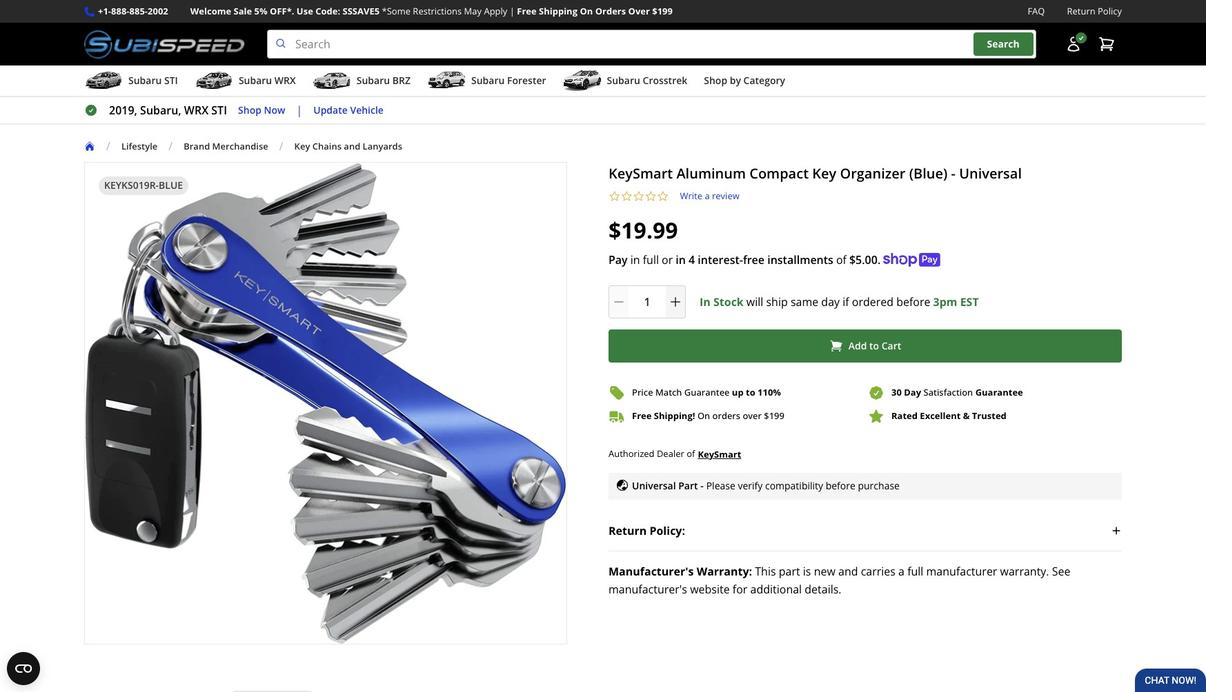 Task type: describe. For each thing, give the bounding box(es) containing it.
2 in from the left
[[676, 252, 686, 267]]

/ for key chains and lanyards
[[279, 139, 283, 154]]

day
[[904, 386, 921, 399]]

subaru,
[[140, 103, 181, 118]]

review
[[712, 190, 740, 202]]

subaru forester
[[471, 74, 546, 87]]

subispeed logo image
[[84, 30, 245, 59]]

subaru brz button
[[312, 68, 411, 96]]

+1-888-885-2002
[[98, 5, 168, 17]]

return for return policy
[[1067, 5, 1095, 17]]

this
[[755, 564, 776, 579]]

new
[[814, 564, 835, 579]]

verify
[[738, 479, 763, 492]]

compatibility
[[765, 479, 823, 492]]

2019,
[[109, 103, 137, 118]]

shop by category button
[[704, 68, 785, 96]]

2 empty star image from the left
[[633, 191, 645, 203]]

please
[[706, 479, 735, 492]]

wrx inside dropdown button
[[275, 74, 296, 87]]

trusted
[[972, 410, 1007, 422]]

home image
[[84, 141, 95, 152]]

use
[[297, 5, 313, 17]]

same
[[791, 294, 818, 310]]

over
[[628, 5, 650, 17]]

lifestyle
[[121, 140, 158, 152]]

shipping!
[[654, 410, 695, 422]]

excellent
[[920, 410, 961, 422]]

1 vertical spatial free
[[632, 410, 652, 422]]

+1-888-885-2002 link
[[98, 4, 168, 19]]

sale
[[234, 5, 252, 17]]

subaru for subaru crosstrek
[[607, 74, 640, 87]]

details.
[[805, 582, 841, 597]]

subaru sti button
[[84, 68, 178, 96]]

forester
[[507, 74, 546, 87]]

keysmart inside authorized dealer of keysmart
[[698, 448, 741, 461]]

additional
[[750, 582, 802, 597]]

return policy:
[[609, 523, 685, 539]]

/ for brand merchandise
[[169, 139, 173, 154]]

a subaru wrx thumbnail image image
[[194, 70, 233, 91]]

authorized dealer of keysmart
[[609, 448, 741, 461]]

subaru for subaru forester
[[471, 74, 505, 87]]

subaru wrx button
[[194, 68, 296, 96]]

universal part - please verify compatibility before purchase
[[632, 479, 900, 492]]

keysmart link
[[698, 447, 741, 462]]

1 horizontal spatial before
[[896, 294, 930, 310]]

lanyards
[[363, 140, 402, 152]]

0 vertical spatial free
[[517, 5, 537, 17]]

add to cart
[[848, 339, 901, 352]]

brz
[[392, 74, 411, 87]]

manufacturer's warranty:
[[609, 564, 752, 579]]

manufacturer
[[926, 564, 997, 579]]

decrement image
[[612, 295, 626, 309]]

keyks019r-
[[104, 179, 159, 192]]

a subaru crosstrek thumbnail image image
[[563, 70, 601, 91]]

/ for lifestyle
[[106, 139, 110, 154]]

110%
[[758, 386, 781, 399]]

sti inside dropdown button
[[164, 74, 178, 87]]

orders
[[595, 5, 626, 17]]

rated
[[891, 410, 918, 422]]

satisfaction
[[924, 386, 973, 399]]

purchase
[[858, 479, 900, 492]]

return policy link
[[1067, 4, 1122, 19]]

restrictions
[[413, 5, 462, 17]]

0 vertical spatial on
[[580, 5, 593, 17]]

add
[[848, 339, 867, 352]]

for
[[733, 582, 748, 597]]

sssave5
[[343, 5, 380, 17]]

lifestyle link down '2019,'
[[121, 140, 158, 152]]

1 horizontal spatial universal
[[959, 164, 1022, 183]]

4
[[689, 252, 695, 267]]

faq link
[[1028, 4, 1045, 19]]

write a review link
[[680, 190, 740, 203]]

shop for shop by category
[[704, 74, 727, 87]]

pay in full or in 4 interest-free installments of $5.00 .
[[609, 252, 881, 267]]

shop by category
[[704, 74, 785, 87]]

ship
[[766, 294, 788, 310]]

shop for shop now
[[238, 103, 261, 116]]

0 horizontal spatial to
[[746, 386, 755, 399]]

a inside this part is new and carries a full manufacturer warranty. see manufacturer's website for additional details.
[[898, 564, 905, 579]]

a subaru sti thumbnail image image
[[84, 70, 123, 91]]

0 horizontal spatial before
[[826, 479, 855, 492]]

rated excellent & trusted
[[891, 410, 1007, 422]]

0 horizontal spatial a
[[705, 190, 710, 202]]

update vehicle button
[[313, 103, 384, 118]]

of inside authorized dealer of keysmart
[[687, 448, 695, 460]]

$19.99
[[609, 215, 678, 245]]

by
[[730, 74, 741, 87]]

1 horizontal spatial |
[[510, 5, 515, 17]]

shipping
[[539, 5, 578, 17]]

subaru crosstrek
[[607, 74, 687, 87]]

lifestyle link down subaru,
[[121, 140, 169, 152]]

a subaru forester thumbnail image image
[[427, 70, 466, 91]]

5%
[[254, 5, 268, 17]]

3pm
[[933, 294, 957, 310]]

brand merchandise
[[184, 140, 268, 152]]

increment image
[[669, 295, 682, 309]]

2 guarantee from the left
[[975, 386, 1023, 399]]

subaru for subaru sti
[[128, 74, 162, 87]]

shop now link
[[238, 103, 285, 118]]

brand
[[184, 140, 210, 152]]

(blue)
[[909, 164, 948, 183]]

aluminum
[[676, 164, 746, 183]]

in stock will ship same day if ordered before 3pm est
[[700, 294, 979, 310]]

match
[[655, 386, 682, 399]]

manufacturer's
[[609, 564, 694, 579]]

1 horizontal spatial sti
[[211, 103, 227, 118]]

30
[[891, 386, 902, 399]]

over
[[743, 410, 762, 422]]

ordered
[[852, 294, 894, 310]]

0 vertical spatial -
[[951, 164, 956, 183]]

.
[[878, 252, 881, 267]]

search
[[987, 38, 1020, 51]]



Task type: vqa. For each thing, say whether or not it's contained in the screenshot.
topmost the Milltek
no



Task type: locate. For each thing, give the bounding box(es) containing it.
2019, subaru, wrx sti
[[109, 103, 227, 118]]

0 horizontal spatial free
[[517, 5, 537, 17]]

|
[[510, 5, 515, 17], [296, 103, 302, 118]]

brand merchandise link
[[184, 140, 279, 152], [184, 140, 268, 152]]

subaru forester button
[[427, 68, 546, 96]]

full right carries
[[907, 564, 923, 579]]

0 vertical spatial and
[[344, 140, 360, 152]]

free
[[743, 252, 765, 267]]

now
[[264, 103, 285, 116]]

5 subaru from the left
[[607, 74, 640, 87]]

1 / from the left
[[106, 139, 110, 154]]

keysmart up please
[[698, 448, 741, 461]]

+1-
[[98, 5, 111, 17]]

full inside this part is new and carries a full manufacturer warranty. see manufacturer's website for additional details.
[[907, 564, 923, 579]]

to right add
[[869, 339, 879, 352]]

of right dealer
[[687, 448, 695, 460]]

authorized
[[609, 448, 654, 460]]

0 vertical spatial return
[[1067, 5, 1095, 17]]

open widget image
[[7, 653, 40, 686]]

on left orders
[[697, 410, 710, 422]]

1 horizontal spatial free
[[632, 410, 652, 422]]

0 horizontal spatial shop
[[238, 103, 261, 116]]

a subaru brz thumbnail image image
[[312, 70, 351, 91]]

category
[[744, 74, 785, 87]]

0 horizontal spatial empty star image
[[621, 191, 633, 203]]

before left 3pm
[[896, 294, 930, 310]]

0 vertical spatial keysmart
[[609, 164, 673, 183]]

/ right home icon
[[106, 139, 110, 154]]

0 vertical spatial a
[[705, 190, 710, 202]]

merchandise
[[212, 140, 268, 152]]

1 horizontal spatial shop
[[704, 74, 727, 87]]

write
[[680, 190, 702, 202]]

0 vertical spatial universal
[[959, 164, 1022, 183]]

1 subaru from the left
[[128, 74, 162, 87]]

2 empty star image from the left
[[645, 191, 657, 203]]

1 vertical spatial key
[[812, 164, 836, 183]]

in left 4
[[676, 252, 686, 267]]

keysmart
[[609, 164, 673, 183], [698, 448, 741, 461]]

key right compact
[[812, 164, 836, 183]]

to right up
[[746, 386, 755, 399]]

vehicle
[[350, 103, 384, 116]]

1 vertical spatial |
[[296, 103, 302, 118]]

installments
[[767, 252, 833, 267]]

0 horizontal spatial of
[[687, 448, 695, 460]]

code:
[[315, 5, 340, 17]]

may
[[464, 5, 482, 17]]

crosstrek
[[643, 74, 687, 87]]

shop inside shop by category dropdown button
[[704, 74, 727, 87]]

&
[[963, 410, 970, 422]]

price
[[632, 386, 653, 399]]

1 horizontal spatial in
[[676, 252, 686, 267]]

0 horizontal spatial guarantee
[[684, 386, 730, 399]]

1 horizontal spatial keysmart
[[698, 448, 741, 461]]

free right apply
[[517, 5, 537, 17]]

1 horizontal spatial wrx
[[275, 74, 296, 87]]

1 empty star image from the left
[[609, 191, 621, 203]]

0 horizontal spatial wrx
[[184, 103, 208, 118]]

/ down now
[[279, 139, 283, 154]]

of
[[836, 252, 847, 267], [687, 448, 695, 460]]

subaru left the forester
[[471, 74, 505, 87]]

return
[[1067, 5, 1095, 17], [609, 523, 647, 539]]

0 horizontal spatial -
[[700, 479, 704, 492]]

guarantee up free shipping! on orders over $199
[[684, 386, 730, 399]]

1 empty star image from the left
[[621, 191, 633, 203]]

1 horizontal spatial return
[[1067, 5, 1095, 17]]

0 vertical spatial |
[[510, 5, 515, 17]]

to
[[869, 339, 879, 352], [746, 386, 755, 399]]

0 vertical spatial $199
[[652, 5, 673, 17]]

write a review
[[680, 190, 740, 202]]

1 vertical spatial full
[[907, 564, 923, 579]]

sti up 2019, subaru, wrx sti
[[164, 74, 178, 87]]

/ left the brand
[[169, 139, 173, 154]]

universal right (blue) on the right top of page
[[959, 164, 1022, 183]]

subaru sti
[[128, 74, 178, 87]]

subaru for subaru brz
[[357, 74, 390, 87]]

button image
[[1065, 36, 1082, 53]]

search input field
[[267, 30, 1036, 59]]

1 horizontal spatial guarantee
[[975, 386, 1023, 399]]

0 horizontal spatial keysmart
[[609, 164, 673, 183]]

| right apply
[[510, 5, 515, 17]]

shop inside shop now link
[[238, 103, 261, 116]]

0 vertical spatial wrx
[[275, 74, 296, 87]]

subaru brz
[[357, 74, 411, 87]]

warranty.
[[1000, 564, 1049, 579]]

welcome
[[190, 5, 231, 17]]

1 vertical spatial on
[[697, 410, 710, 422]]

shop left by
[[704, 74, 727, 87]]

full left or
[[643, 252, 659, 267]]

est
[[960, 294, 979, 310]]

0 horizontal spatial key
[[294, 140, 310, 152]]

0 vertical spatial to
[[869, 339, 879, 352]]

wrx up now
[[275, 74, 296, 87]]

0 vertical spatial of
[[836, 252, 847, 267]]

1 vertical spatial keysmart
[[698, 448, 741, 461]]

4 subaru from the left
[[471, 74, 505, 87]]

guarantee up trusted
[[975, 386, 1023, 399]]

in
[[700, 294, 711, 310]]

before left purchase
[[826, 479, 855, 492]]

0 horizontal spatial and
[[344, 140, 360, 152]]

1 vertical spatial -
[[700, 479, 704, 492]]

sti down a subaru wrx thumbnail image
[[211, 103, 227, 118]]

and right chains
[[344, 140, 360, 152]]

shop left now
[[238, 103, 261, 116]]

1 vertical spatial universal
[[632, 479, 676, 492]]

0 vertical spatial key
[[294, 140, 310, 152]]

3 subaru from the left
[[357, 74, 390, 87]]

on left the orders
[[580, 5, 593, 17]]

a right the write
[[705, 190, 710, 202]]

- right part
[[700, 479, 704, 492]]

subaru for subaru wrx
[[239, 74, 272, 87]]

1 vertical spatial a
[[898, 564, 905, 579]]

subaru left crosstrek in the top right of the page
[[607, 74, 640, 87]]

*some
[[382, 5, 411, 17]]

1 vertical spatial and
[[838, 564, 858, 579]]

0 vertical spatial full
[[643, 252, 659, 267]]

update
[[313, 103, 348, 116]]

keysmart up $19.99
[[609, 164, 673, 183]]

dealer
[[657, 448, 684, 460]]

universal left part
[[632, 479, 676, 492]]

0 vertical spatial sti
[[164, 74, 178, 87]]

key chains and lanyards link
[[294, 140, 413, 152], [294, 140, 402, 152]]

wrx down a subaru wrx thumbnail image
[[184, 103, 208, 118]]

0 horizontal spatial /
[[106, 139, 110, 154]]

885-
[[129, 5, 148, 17]]

None number field
[[609, 285, 686, 319]]

0 vertical spatial before
[[896, 294, 930, 310]]

1 vertical spatial $199
[[764, 410, 784, 422]]

apply
[[484, 5, 507, 17]]

chains
[[312, 140, 342, 152]]

1 vertical spatial shop
[[238, 103, 261, 116]]

warranty:
[[697, 564, 752, 579]]

1 horizontal spatial $199
[[764, 410, 784, 422]]

0 horizontal spatial on
[[580, 5, 593, 17]]

3 / from the left
[[279, 139, 283, 154]]

- right (blue) on the right top of page
[[951, 164, 956, 183]]

0 horizontal spatial universal
[[632, 479, 676, 492]]

subaru up shop now
[[239, 74, 272, 87]]

1 vertical spatial before
[[826, 479, 855, 492]]

stock
[[713, 294, 744, 310]]

or
[[662, 252, 673, 267]]

1 vertical spatial sti
[[211, 103, 227, 118]]

free down price
[[632, 410, 652, 422]]

shop now
[[238, 103, 285, 116]]

1 horizontal spatial and
[[838, 564, 858, 579]]

1 horizontal spatial /
[[169, 139, 173, 154]]

1 horizontal spatial full
[[907, 564, 923, 579]]

shop
[[704, 74, 727, 87], [238, 103, 261, 116]]

1 vertical spatial of
[[687, 448, 695, 460]]

1 vertical spatial to
[[746, 386, 755, 399]]

interest-
[[698, 252, 743, 267]]

return inside dropdown button
[[609, 523, 647, 539]]

compact
[[749, 164, 809, 183]]

| right now
[[296, 103, 302, 118]]

in
[[630, 252, 640, 267], [676, 252, 686, 267]]

0 vertical spatial shop
[[704, 74, 727, 87]]

2 horizontal spatial empty star image
[[657, 191, 669, 203]]

key chains and lanyards
[[294, 140, 402, 152]]

shop pay image
[[883, 253, 941, 267]]

0 horizontal spatial full
[[643, 252, 659, 267]]

0 horizontal spatial empty star image
[[609, 191, 621, 203]]

subaru left the brz
[[357, 74, 390, 87]]

1 guarantee from the left
[[684, 386, 730, 399]]

30 day satisfaction guarantee
[[891, 386, 1023, 399]]

0 horizontal spatial $199
[[652, 5, 673, 17]]

1 horizontal spatial key
[[812, 164, 836, 183]]

empty star image
[[621, 191, 633, 203], [645, 191, 657, 203]]

key left chains
[[294, 140, 310, 152]]

and right new
[[838, 564, 858, 579]]

2 horizontal spatial /
[[279, 139, 283, 154]]

subaru crosstrek button
[[563, 68, 687, 96]]

1 horizontal spatial empty star image
[[633, 191, 645, 203]]

0 horizontal spatial return
[[609, 523, 647, 539]]

in right pay in the right top of the page
[[630, 252, 640, 267]]

1 horizontal spatial empty star image
[[645, 191, 657, 203]]

0 horizontal spatial sti
[[164, 74, 178, 87]]

on
[[580, 5, 593, 17], [697, 410, 710, 422]]

of left $5.00 at right
[[836, 252, 847, 267]]

subaru wrx
[[239, 74, 296, 87]]

off*.
[[270, 5, 294, 17]]

1 in from the left
[[630, 252, 640, 267]]

keyks019r-blue
[[104, 179, 183, 192]]

1 horizontal spatial a
[[898, 564, 905, 579]]

1 horizontal spatial of
[[836, 252, 847, 267]]

return policy
[[1067, 5, 1122, 17]]

2 subaru from the left
[[239, 74, 272, 87]]

full
[[643, 252, 659, 267], [907, 564, 923, 579]]

and inside this part is new and carries a full manufacturer warranty. see manufacturer's website for additional details.
[[838, 564, 858, 579]]

2 / from the left
[[169, 139, 173, 154]]

if
[[843, 294, 849, 310]]

return left policy:
[[609, 523, 647, 539]]

0 horizontal spatial in
[[630, 252, 640, 267]]

blue
[[159, 179, 183, 192]]

888-
[[111, 5, 129, 17]]

1 vertical spatial wrx
[[184, 103, 208, 118]]

to inside button
[[869, 339, 879, 352]]

subaru up subaru,
[[128, 74, 162, 87]]

0 horizontal spatial |
[[296, 103, 302, 118]]

organizer
[[840, 164, 906, 183]]

search button
[[973, 33, 1033, 56]]

1 horizontal spatial on
[[697, 410, 710, 422]]

3 empty star image from the left
[[657, 191, 669, 203]]

pay
[[609, 252, 628, 267]]

1 horizontal spatial to
[[869, 339, 879, 352]]

1 horizontal spatial -
[[951, 164, 956, 183]]

return for return policy:
[[609, 523, 647, 539]]

key
[[294, 140, 310, 152], [812, 164, 836, 183]]

free shipping! on orders over $199
[[632, 410, 784, 422]]

carries
[[861, 564, 896, 579]]

return left policy
[[1067, 5, 1095, 17]]

empty star image
[[609, 191, 621, 203], [633, 191, 645, 203], [657, 191, 669, 203]]

a right carries
[[898, 564, 905, 579]]

1 vertical spatial return
[[609, 523, 647, 539]]

return policy: button
[[609, 511, 1122, 551]]



